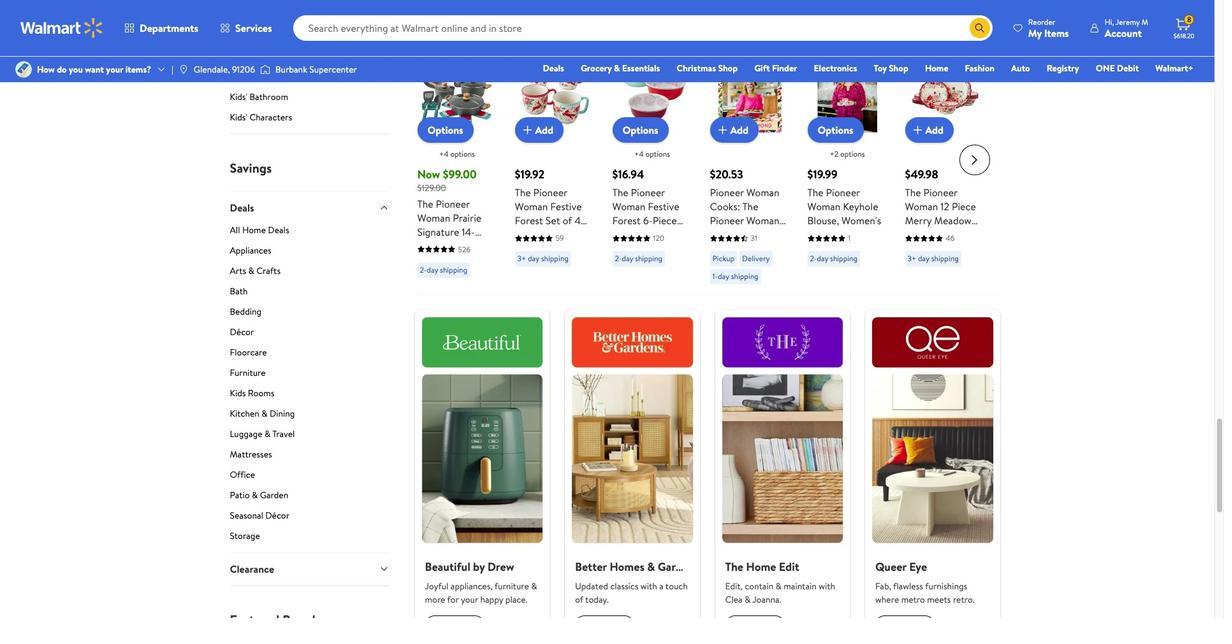 Task type: vqa. For each thing, say whether or not it's contained in the screenshot.
Serving
yes



Task type: locate. For each thing, give the bounding box(es) containing it.
options link for now
[[418, 118, 474, 143]]

2 horizontal spatial  image
[[260, 63, 271, 76]]

add to favorites list, the pioneer woman festive forest 6-piece embossed melamine serving bowl set with lids image
[[672, 58, 687, 74]]

reorder
[[1029, 16, 1056, 27]]

deals up appliances
[[268, 224, 289, 237]]

options up the +2
[[818, 123, 854, 137]]

2 festive from the left
[[648, 200, 680, 214]]

8
[[1188, 14, 1192, 25]]

seasonal
[[230, 510, 263, 523]]

woman down $129.00
[[418, 211, 451, 225]]

day down blouse,
[[817, 254, 829, 264]]

kids' up kids' bathroom
[[230, 70, 248, 83]]

0 horizontal spatial +4 options
[[440, 149, 475, 160]]

2 best seller from the left
[[715, 35, 750, 46]]

storage
[[250, 70, 280, 83], [230, 530, 260, 543]]

0 horizontal spatial home
[[242, 224, 266, 237]]

forest inside $19.92 the pioneer woman festive forest set of 4 stoneware mugs
[[515, 214, 543, 228]]

+4 options
[[440, 149, 475, 160], [635, 149, 670, 160]]

patio & garden link
[[230, 489, 389, 507]]

3 kids' from the top
[[230, 50, 248, 62]]

day down 'merry'
[[919, 254, 930, 264]]

options link
[[418, 118, 474, 143], [613, 118, 669, 143], [808, 118, 864, 143]]

kitchen & dining
[[230, 408, 295, 420]]

kids' bathroom link
[[230, 90, 389, 108]]

1 horizontal spatial set
[[637, 256, 651, 270]]

set right 46
[[959, 242, 974, 256]]

product group
[[418, 28, 497, 295], [515, 28, 595, 290], [613, 28, 692, 290], [710, 28, 790, 290], [808, 28, 888, 290], [906, 28, 985, 290]]

shop
[[415, 3, 443, 21], [971, 7, 990, 20], [719, 62, 738, 75], [889, 62, 909, 75]]

kids' inside "link"
[[230, 111, 248, 124]]

day up charcoal
[[427, 265, 438, 276]]

furniture inside kids' furniture link
[[250, 9, 286, 22]]

the up 'edit,'
[[726, 560, 744, 576]]

0 horizontal spatial best seller
[[618, 35, 652, 46]]

2 horizontal spatial add
[[926, 123, 944, 137]]

& right clea
[[745, 594, 751, 607]]

2 vertical spatial home
[[747, 560, 777, 576]]

0 horizontal spatial options
[[451, 149, 475, 160]]

0 horizontal spatial options
[[428, 123, 464, 137]]

0 horizontal spatial décor
[[230, 326, 254, 339]]

0 horizontal spatial 3+ day shipping
[[518, 254, 569, 264]]

 image
[[15, 61, 32, 78], [260, 63, 271, 76], [179, 64, 189, 75]]

essentials
[[623, 62, 660, 75]]

add button up $49.98
[[906, 118, 954, 143]]

day for $16.94
[[622, 254, 634, 264]]

0 horizontal spatial your
[[106, 63, 123, 76]]

3+ day shipping down 46
[[908, 254, 959, 264]]

1 horizontal spatial options
[[623, 123, 659, 137]]

seller for +4 options
[[634, 35, 652, 46]]

list
[[407, 311, 1008, 619]]

festive
[[551, 200, 582, 214], [648, 200, 680, 214]]

shipping for $49.98
[[932, 254, 959, 264]]

1 vertical spatial deals
[[230, 201, 254, 215]]

kids' bedding link
[[230, 29, 389, 47]]

shipping for now
[[440, 265, 468, 276]]

piece inside $49.98 the pioneer woman 12 piece merry meadow stoneware dinnerware set
[[952, 200, 977, 214]]

options for now
[[451, 149, 475, 160]]

1 options link from the left
[[418, 118, 474, 143]]

0 horizontal spatial add button
[[515, 118, 564, 143]]

pioneer down $129.00
[[436, 197, 470, 211]]

all home deals link
[[230, 224, 389, 242]]

piece up the 120
[[653, 214, 677, 228]]

storage down kids' room decor
[[250, 70, 280, 83]]

of
[[563, 214, 572, 228], [575, 594, 584, 607]]

kids' down kids' bathroom
[[230, 111, 248, 124]]

cast
[[444, 239, 464, 253]]

& right furniture
[[532, 580, 537, 593]]

woman inside '$16.94 the pioneer woman festive forest 6-piece embossed melamine serving bowl set with lids'
[[613, 200, 646, 214]]

day
[[528, 254, 540, 264], [622, 254, 634, 264], [817, 254, 829, 264], [919, 254, 930, 264], [427, 265, 438, 276], [718, 271, 730, 282]]

2 add from the left
[[731, 123, 749, 137]]

woman down $19.99
[[808, 200, 841, 214]]

2 +4 from the left
[[635, 149, 644, 160]]

crafts
[[257, 265, 281, 278]]

best seller up essentials in the top right of the page
[[618, 35, 652, 46]]

woman inside the $19.99 the pioneer woman keyhole blouse, women's
[[808, 200, 841, 214]]

registry
[[1047, 62, 1080, 75]]

1 horizontal spatial forest
[[613, 214, 641, 228]]

3 options from the left
[[818, 123, 854, 137]]

contain
[[745, 580, 774, 593]]

woman inside now $99.00 $129.00 the pioneer woman prairie signature 14- piece cast aluminum cookware set, charcoal speckle
[[418, 211, 451, 225]]

2 horizontal spatial add button
[[906, 118, 954, 143]]

queer eye fab, flawless furnishings where metro meets retro.
[[876, 560, 975, 607]]

pioneer inside the $19.99 the pioneer woman keyhole blouse, women's
[[826, 186, 861, 200]]

1 horizontal spatial +4
[[635, 149, 644, 160]]

the pioneer woman keyhole blouse, women's image
[[808, 53, 888, 133]]

1 best seller from the left
[[618, 35, 652, 46]]

1 add from the left
[[536, 123, 554, 137]]

electronics
[[814, 62, 858, 75]]

1 options from the left
[[451, 149, 475, 160]]

2 horizontal spatial home
[[926, 62, 949, 75]]

2 horizontal spatial options link
[[808, 118, 864, 143]]

1 vertical spatial your
[[461, 594, 479, 607]]

savings
[[230, 159, 272, 177]]

0 horizontal spatial deals
[[230, 201, 254, 215]]

storage down seasonal
[[230, 530, 260, 543]]

best seller up christmas shop link
[[715, 35, 750, 46]]

shipping
[[541, 254, 569, 264], [635, 254, 663, 264], [831, 254, 858, 264], [932, 254, 959, 264], [440, 265, 468, 276], [732, 271, 759, 282]]

1 vertical spatial home
[[242, 224, 266, 237]]

$19.99 the pioneer woman keyhole blouse, women's
[[808, 167, 882, 228]]

debit
[[1118, 62, 1140, 75]]

options up $99.00
[[451, 149, 475, 160]]

set inside $19.92 the pioneer woman festive forest set of 4 stoneware mugs
[[546, 214, 561, 228]]

0 horizontal spatial forest
[[515, 214, 543, 228]]

1 horizontal spatial décor
[[266, 510, 290, 523]]

1 horizontal spatial deals
[[268, 224, 289, 237]]

best up grocery & essentials link
[[618, 35, 633, 46]]

gift finder link
[[749, 61, 804, 75]]

add for $19.92
[[536, 123, 554, 137]]

festive for $19.92
[[551, 200, 582, 214]]

shipping down 526 in the top left of the page
[[440, 265, 468, 276]]

Walmart Site-Wide search field
[[293, 15, 993, 41]]

deals
[[543, 62, 564, 75], [230, 201, 254, 215], [268, 224, 289, 237]]

shipping down 59 at the left top
[[541, 254, 569, 264]]

2-day shipping down embossed
[[615, 254, 663, 264]]

& right homes
[[648, 560, 655, 576]]

0 horizontal spatial of
[[563, 214, 572, 228]]

forest left 6-
[[613, 214, 641, 228]]

day for now
[[427, 265, 438, 276]]

2 kids' from the top
[[230, 29, 248, 42]]

kids' furniture
[[230, 9, 286, 22]]

maintain
[[784, 580, 817, 593]]

1 horizontal spatial options
[[646, 149, 670, 160]]

& right grocery
[[614, 62, 620, 75]]

add to cart image up "$19.92"
[[520, 123, 536, 138]]

of inside 'better homes & gardens updated classics with a touch of today.'
[[575, 594, 584, 607]]

1 horizontal spatial 3+ day shipping
[[908, 254, 959, 264]]

1 vertical spatial of
[[575, 594, 584, 607]]

2 best from the left
[[715, 35, 730, 46]]

deals up "all"
[[230, 201, 254, 215]]

pioneer inside $49.98 the pioneer woman 12 piece merry meadow stoneware dinnerware set
[[924, 186, 958, 200]]

2 horizontal spatial set
[[959, 242, 974, 256]]

1 horizontal spatial 2-
[[615, 254, 622, 264]]

+4
[[440, 149, 449, 160], [635, 149, 644, 160]]

luggage & travel link
[[230, 428, 389, 446]]

of left today.
[[575, 594, 584, 607]]

options for now
[[428, 123, 464, 137]]

2 stoneware from the left
[[906, 228, 952, 242]]

set right bowl
[[637, 256, 651, 270]]

kids' up kids' bedding
[[230, 9, 248, 22]]

add to cart image for $49.98
[[911, 123, 926, 138]]

1 3+ day shipping from the left
[[518, 254, 569, 264]]

0 vertical spatial deals
[[543, 62, 564, 75]]

seasonal décor link
[[230, 510, 389, 528]]

better homes & gardens updated classics with a touch of today.
[[575, 560, 700, 607]]

 image right |
[[179, 64, 189, 75]]

kids' for kids' bathroom
[[230, 90, 248, 103]]

3+ day shipping down 59 at the left top
[[518, 254, 569, 264]]

1 options from the left
[[428, 123, 464, 137]]

$49.98 the pioneer woman 12 piece merry meadow stoneware dinnerware set
[[906, 167, 977, 256]]

aluminum
[[418, 253, 462, 267]]

options for $19.99
[[818, 123, 854, 137]]

+4 options for $16.94
[[635, 149, 670, 160]]

1 horizontal spatial add to cart image
[[911, 123, 926, 138]]

1 horizontal spatial home
[[747, 560, 777, 576]]

product group containing $20.53
[[710, 28, 790, 290]]

1 horizontal spatial festive
[[648, 200, 680, 214]]

add button up "$19.92"
[[515, 118, 564, 143]]

1 horizontal spatial 3+
[[908, 254, 917, 264]]

 image for glendale, 91206
[[179, 64, 189, 75]]

shipping for $19.99
[[831, 254, 858, 264]]

woman up embossed
[[613, 200, 646, 214]]

1 seller from the left
[[634, 35, 652, 46]]

|
[[172, 63, 173, 76]]

2 vertical spatial deals
[[268, 224, 289, 237]]

one debit link
[[1091, 61, 1145, 75]]

by
[[473, 560, 485, 576]]

furniture
[[495, 580, 529, 593]]

now
[[418, 167, 440, 183]]

add to favorites list, the pioneer woman festive forest set of 4 stoneware mugs image
[[574, 58, 590, 74]]

delivery
[[743, 254, 770, 264]]

best up christmas shop
[[715, 35, 730, 46]]

seller up essentials in the top right of the page
[[634, 35, 652, 46]]

1 kids' from the top
[[230, 9, 248, 22]]

grocery
[[581, 62, 612, 75]]

& right patio
[[252, 489, 258, 502]]

3 options from the left
[[841, 149, 865, 160]]

0 horizontal spatial festive
[[551, 200, 582, 214]]

furniture up kids' bedding
[[250, 9, 286, 22]]

& left travel
[[265, 428, 271, 441]]

beautiful by drew list item
[[407, 311, 558, 619]]

pioneer down $16.94
[[631, 186, 665, 200]]

$129.00
[[418, 182, 446, 195]]

4 kids' from the top
[[230, 70, 248, 83]]

& right "arts"
[[249, 265, 254, 278]]

with inside 'better homes & gardens updated classics with a touch of today.'
[[641, 580, 658, 593]]

1 horizontal spatial of
[[575, 594, 584, 607]]

3 add button from the left
[[906, 118, 954, 143]]

piece left cast
[[418, 239, 442, 253]]

1 horizontal spatial  image
[[179, 64, 189, 75]]

the right cooks:
[[743, 200, 759, 214]]

0 horizontal spatial set
[[546, 214, 561, 228]]

+4 options up $16.94
[[635, 149, 670, 160]]

product group containing $49.98
[[906, 28, 985, 290]]

seller
[[634, 35, 652, 46], [732, 35, 750, 46]]

1 horizontal spatial your
[[461, 594, 479, 607]]

1 forest from the left
[[515, 214, 543, 228]]

2 horizontal spatial 2-
[[811, 254, 817, 264]]

arts
[[230, 265, 246, 278]]

2 options from the left
[[623, 123, 659, 137]]

+4 options for now
[[440, 149, 475, 160]]

0 horizontal spatial add to cart image
[[520, 123, 536, 138]]

best for +4 options
[[618, 35, 633, 46]]

options link up the +2
[[808, 118, 864, 143]]

2-day shipping down 1
[[811, 254, 858, 264]]

shipping down the 120
[[635, 254, 663, 264]]

2 seller from the left
[[732, 35, 750, 46]]

meets
[[928, 594, 952, 607]]

2 add button from the left
[[710, 118, 759, 143]]

kids' for kids' furniture
[[230, 9, 248, 22]]

1 vertical spatial furniture
[[230, 367, 266, 380]]

day down embossed
[[622, 254, 634, 264]]

2 forest from the left
[[613, 214, 641, 228]]

5 product group from the left
[[808, 28, 888, 290]]

1 +4 from the left
[[440, 149, 449, 160]]

with left 'a'
[[641, 580, 658, 593]]

forest for $16.94
[[613, 214, 641, 228]]

the
[[515, 186, 531, 200], [613, 186, 629, 200], [808, 186, 824, 200], [906, 186, 922, 200], [418, 197, 434, 211], [743, 200, 759, 214], [726, 560, 744, 576]]

add up $49.98
[[926, 123, 944, 137]]

1 horizontal spatial stoneware
[[906, 228, 952, 242]]

1 horizontal spatial piece
[[653, 214, 677, 228]]

2- down embossed
[[615, 254, 622, 264]]

0 horizontal spatial +4
[[440, 149, 449, 160]]

one
[[1096, 62, 1116, 75]]

2 horizontal spatial options
[[841, 149, 865, 160]]

shop right christmas
[[719, 62, 738, 75]]

add
[[536, 123, 554, 137], [731, 123, 749, 137], [926, 123, 944, 137]]

home for deals
[[242, 224, 266, 237]]

day for $19.99
[[817, 254, 829, 264]]

kids' up "91206"
[[230, 50, 248, 62]]

woman down "$19.92"
[[515, 200, 548, 214]]

pioneer woman cooks: the pioneer woman cooks--dinner's ready! (hardcover) image
[[710, 53, 790, 133]]

toy
[[874, 62, 887, 75]]

fab,
[[876, 580, 892, 593]]

options up $99.00
[[428, 123, 464, 137]]

pioneer down $19.99
[[826, 186, 861, 200]]

festive for $16.94
[[648, 200, 680, 214]]

1 product group from the left
[[418, 28, 497, 295]]

shipping down 46
[[932, 254, 959, 264]]

1 festive from the left
[[551, 200, 582, 214]]

woman up 31
[[747, 214, 780, 228]]

the home edit edit, contain & maintain with clea & joanna.
[[726, 560, 836, 607]]

0 vertical spatial of
[[563, 214, 572, 228]]

3 product group from the left
[[613, 28, 692, 290]]

2-
[[615, 254, 622, 264], [811, 254, 817, 264], [420, 265, 427, 276]]

the down $19.99
[[808, 186, 824, 200]]

 image for how do you want your items?
[[15, 61, 32, 78]]

best seller for +4 options
[[618, 35, 652, 46]]

$19.92
[[515, 167, 545, 183]]

8 $618.20
[[1174, 14, 1195, 40]]

deals left add to favorites list, the pioneer woman festive forest set of 4 stoneware mugs image at the left of the page
[[543, 62, 564, 75]]

add to cart image
[[520, 123, 536, 138], [911, 123, 926, 138]]

bath
[[230, 285, 248, 298]]

options up $16.94
[[623, 123, 659, 137]]

0 horizontal spatial stoneware
[[515, 228, 562, 242]]

seller up christmas shop link
[[732, 35, 750, 46]]

2 horizontal spatial 2-day shipping
[[811, 254, 858, 264]]

home inside the home edit edit, contain & maintain with clea & joanna.
[[747, 560, 777, 576]]

1 horizontal spatial add
[[731, 123, 749, 137]]

where
[[876, 594, 900, 607]]

rooms
[[248, 387, 275, 400]]

3 add from the left
[[926, 123, 944, 137]]

0 vertical spatial bedding
[[250, 29, 281, 42]]

with right maintain
[[819, 580, 836, 593]]

kitchen & dining link
[[230, 408, 389, 426]]

woman inside $49.98 the pioneer woman 12 piece merry meadow stoneware dinnerware set
[[906, 200, 939, 214]]

add to cart image up $49.98
[[911, 123, 926, 138]]

3 options link from the left
[[808, 118, 864, 143]]

6 kids' from the top
[[230, 111, 248, 124]]

2 horizontal spatial deals
[[543, 62, 564, 75]]

0 horizontal spatial 3+
[[518, 254, 526, 264]]

$16.94 the pioneer woman festive forest 6-piece embossed melamine serving bowl set with lids
[[613, 167, 692, 270]]

+4 up $16.94
[[635, 149, 644, 160]]

all
[[230, 224, 240, 237]]

festive inside $19.92 the pioneer woman festive forest set of 4 stoneware mugs
[[551, 200, 582, 214]]

stoneware
[[515, 228, 562, 242], [906, 228, 952, 242]]

shop right toy
[[889, 62, 909, 75]]

3+ right 526 in the top left of the page
[[518, 254, 526, 264]]

pioneer down "$19.92"
[[534, 186, 568, 200]]

2 product group from the left
[[515, 28, 595, 290]]

0 horizontal spatial 2-day shipping
[[420, 265, 468, 276]]

2 add to cart image from the left
[[911, 123, 926, 138]]

 image for burbank supercenter
[[260, 63, 271, 76]]

arts & crafts
[[230, 265, 281, 278]]

with
[[654, 256, 673, 270], [641, 580, 658, 593], [819, 580, 836, 593]]

add to favorites list, the pioneer woman 12 piece merry meadow stoneware dinnerware set image
[[965, 58, 980, 74]]

1 horizontal spatial 2-day shipping
[[615, 254, 663, 264]]

2- for $19.99
[[811, 254, 817, 264]]

0 horizontal spatial best
[[618, 35, 633, 46]]

0 horizontal spatial add
[[536, 123, 554, 137]]

kids' furniture link
[[230, 9, 389, 27]]

options down "the pioneer woman festive forest 6-piece embossed melamine serving bowl set with lids" image
[[646, 149, 670, 160]]

 image down kids' room decor
[[260, 63, 271, 76]]

woman left 12
[[906, 200, 939, 214]]

0 vertical spatial furniture
[[250, 9, 286, 22]]

1 horizontal spatial add button
[[710, 118, 759, 143]]

2 +4 options from the left
[[635, 149, 670, 160]]

characters
[[250, 111, 292, 124]]

kids' characters
[[230, 111, 292, 124]]

the down $16.94
[[613, 186, 629, 200]]

+4 for $16.94
[[635, 149, 644, 160]]

6-
[[644, 214, 653, 228]]

1 add button from the left
[[515, 118, 564, 143]]

4 product group from the left
[[710, 28, 790, 290]]

festive inside '$16.94 the pioneer woman festive forest 6-piece embossed melamine serving bowl set with lids'
[[648, 200, 680, 214]]

the pioneer woman prairie signature 14-piece cast aluminum cookware set, charcoal speckle image
[[418, 53, 497, 133]]

add button for $19.92
[[515, 118, 564, 143]]

2 horizontal spatial piece
[[952, 200, 977, 214]]

the inside $19.92 the pioneer woman festive forest set of 4 stoneware mugs
[[515, 186, 531, 200]]

options for $19.99
[[841, 149, 865, 160]]

bowl
[[613, 256, 634, 270]]

1 stoneware from the left
[[515, 228, 562, 242]]

blouse,
[[808, 214, 840, 228]]

place.
[[506, 594, 528, 607]]

woman right cooks:
[[747, 186, 780, 200]]

1 horizontal spatial options link
[[613, 118, 669, 143]]

your inside beautiful by drew joyful appliances, furniture & more for your happy place.
[[461, 594, 479, 607]]

jeremy
[[1116, 16, 1141, 27]]

1 best from the left
[[618, 35, 633, 46]]

3+ down 'merry'
[[908, 254, 917, 264]]

christmas shop link
[[671, 61, 744, 75]]

options right the +2
[[841, 149, 865, 160]]

shipping down 1
[[831, 254, 858, 264]]

pioneer down $49.98
[[924, 186, 958, 200]]

2-day shipping up charcoal
[[420, 265, 468, 276]]

add up $20.53
[[731, 123, 749, 137]]

day down $19.92 the pioneer woman festive forest set of 4 stoneware mugs
[[528, 254, 540, 264]]

1 +4 options from the left
[[440, 149, 475, 160]]

1 horizontal spatial +4 options
[[635, 149, 670, 160]]

1 vertical spatial bedding
[[230, 306, 262, 318]]

the pioneer woman 12 piece merry meadow stoneware dinnerware set image
[[906, 53, 985, 133]]

seasonal décor
[[230, 510, 290, 523]]

2 horizontal spatial options
[[818, 123, 854, 137]]

forest inside '$16.94 the pioneer woman festive forest 6-piece embossed melamine serving bowl set with lids'
[[613, 214, 641, 228]]

kids' room decor
[[230, 50, 299, 62]]

auto
[[1012, 62, 1031, 75]]

options link up $99.00
[[418, 118, 474, 143]]

0 horizontal spatial options link
[[418, 118, 474, 143]]

melamine
[[613, 242, 656, 256]]

pickup
[[713, 254, 735, 264]]

1 horizontal spatial seller
[[732, 35, 750, 46]]

toy shop
[[874, 62, 909, 75]]

your down appliances,
[[461, 594, 479, 607]]

& left the dining
[[262, 408, 268, 420]]

1 horizontal spatial best
[[715, 35, 730, 46]]

my
[[1029, 26, 1042, 40]]

the inside the $19.99 the pioneer woman keyhole blouse, women's
[[808, 186, 824, 200]]

eye
[[910, 560, 928, 576]]

home up contain
[[747, 560, 777, 576]]

0 horizontal spatial  image
[[15, 61, 32, 78]]

home right "all"
[[242, 224, 266, 237]]

14-
[[462, 225, 475, 239]]

5 kids' from the top
[[230, 90, 248, 103]]

0 horizontal spatial piece
[[418, 239, 442, 253]]

forest down "$19.92"
[[515, 214, 543, 228]]

décor down garden
[[266, 510, 290, 523]]

product group containing $16.94
[[613, 28, 692, 290]]

0 horizontal spatial seller
[[634, 35, 652, 46]]

2 options link from the left
[[613, 118, 669, 143]]

+4 up now
[[440, 149, 449, 160]]

1 horizontal spatial best seller
[[715, 35, 750, 46]]

 image left how
[[15, 61, 32, 78]]

next slide for product carousel list image
[[960, 145, 990, 175]]

1 add to cart image from the left
[[520, 123, 536, 138]]

set up 59 at the left top
[[546, 214, 561, 228]]

2 options from the left
[[646, 149, 670, 160]]

+4 for now
[[440, 149, 449, 160]]

kids' for kids' characters
[[230, 111, 248, 124]]

add to cart image for the pioneer woman festive forest set of 4 stoneware mugs
[[520, 123, 536, 138]]

add to favorites list, the pioneer woman keyhole blouse, women's image
[[867, 58, 883, 74]]

6 product group from the left
[[906, 28, 985, 290]]

Search search field
[[293, 15, 993, 41]]



Task type: describe. For each thing, give the bounding box(es) containing it.
grocery & essentials
[[581, 62, 660, 75]]

fashion link
[[960, 61, 1001, 75]]

home for edit
[[747, 560, 777, 576]]

one debit
[[1096, 62, 1140, 75]]

merry
[[906, 214, 932, 228]]

clea
[[726, 594, 743, 607]]

add for $20.53
[[731, 123, 749, 137]]

1-
[[713, 271, 718, 282]]

set inside $49.98 the pioneer woman 12 piece merry meadow stoneware dinnerware set
[[959, 242, 974, 256]]

add to cart image
[[715, 123, 731, 138]]

reorder my items
[[1029, 16, 1070, 40]]

day for $49.98
[[919, 254, 930, 264]]

kids' for kids' room decor
[[230, 50, 248, 62]]

dinner's
[[746, 228, 782, 242]]

the inside now $99.00 $129.00 the pioneer woman prairie signature 14- piece cast aluminum cookware set, charcoal speckle
[[418, 197, 434, 211]]

all home deals
[[230, 224, 289, 237]]

better homes & gardens list item
[[558, 311, 708, 619]]

the pioneer woman festive forest set of 4 stoneware mugs image
[[515, 53, 595, 133]]

1-day shipping
[[713, 271, 759, 282]]

piece inside '$16.94 the pioneer woman festive forest 6-piece embossed melamine serving bowl set with lids'
[[653, 214, 677, 228]]

(hardcover)
[[710, 256, 764, 270]]

deals button
[[230, 191, 389, 224]]

m
[[1142, 16, 1149, 27]]

cookware
[[418, 267, 462, 281]]

with inside '$16.94 the pioneer woman festive forest 6-piece embossed melamine serving bowl set with lids'
[[654, 256, 673, 270]]

91206
[[232, 63, 255, 76]]

mattresses link
[[230, 449, 389, 466]]

stoneware inside $49.98 the pioneer woman 12 piece merry meadow stoneware dinnerware set
[[906, 228, 952, 242]]

shipping for $16.94
[[635, 254, 663, 264]]

& inside 'better homes & gardens updated classics with a touch of today.'
[[648, 560, 655, 576]]

how
[[37, 63, 55, 76]]

the inside $49.98 the pioneer woman 12 piece merry meadow stoneware dinnerware set
[[906, 186, 922, 200]]

pioneer inside '$16.94 the pioneer woman festive forest 6-piece embossed melamine serving bowl set with lids'
[[631, 186, 665, 200]]

pioneer down $20.53
[[710, 186, 744, 200]]

registry link
[[1042, 61, 1086, 75]]

items?
[[125, 63, 151, 76]]

cooks-
[[710, 228, 742, 242]]

appliances link
[[230, 244, 389, 262]]

clearance button
[[230, 553, 389, 586]]

stoneware inside $19.92 the pioneer woman festive forest set of 4 stoneware mugs
[[515, 228, 562, 242]]

1 3+ from the left
[[518, 254, 526, 264]]

the pioneer woman festive forest 6-piece embossed melamine serving bowl set with lids image
[[613, 53, 692, 133]]

$49.98
[[906, 167, 939, 183]]

1 vertical spatial storage
[[230, 530, 260, 543]]

glendale, 91206
[[194, 63, 255, 76]]

gift finder
[[755, 62, 798, 75]]

burbank supercenter
[[276, 63, 357, 76]]

best seller for $20.53
[[715, 35, 750, 46]]

bathroom
[[250, 90, 288, 103]]

$20.53 pioneer woman cooks: the pioneer woman cooks--dinner's ready! (hardcover)
[[710, 167, 782, 270]]

forest for $19.92
[[515, 214, 543, 228]]

kitchen
[[230, 408, 260, 420]]

-
[[742, 228, 746, 242]]

charcoal
[[418, 281, 457, 295]]

edit
[[779, 560, 800, 576]]

how do you want your items?
[[37, 63, 151, 76]]

kids' bathroom
[[230, 90, 288, 103]]

the inside the home edit edit, contain & maintain with clea & joanna.
[[726, 560, 744, 576]]

home link
[[920, 61, 955, 75]]

items
[[1045, 26, 1070, 40]]

appliances,
[[451, 580, 493, 593]]

set,
[[465, 267, 482, 281]]

shop up search icon
[[971, 7, 990, 20]]

meadow
[[935, 214, 972, 228]]

0 vertical spatial home
[[926, 62, 949, 75]]

grocery & essentials link
[[575, 61, 666, 75]]

$99.00
[[443, 167, 477, 183]]

product group containing now $99.00
[[418, 28, 497, 295]]

add to favorites list, the pioneer woman prairie signature 14-piece cast aluminum cookware set, charcoal speckle image
[[477, 58, 492, 74]]

mattresses
[[230, 449, 272, 461]]

options link for $16.94
[[613, 118, 669, 143]]

piece inside now $99.00 $129.00 the pioneer woman prairie signature 14- piece cast aluminum cookware set, charcoal speckle
[[418, 239, 442, 253]]

set inside '$16.94 the pioneer woman festive forest 6-piece embossed melamine serving bowl set with lids'
[[637, 256, 651, 270]]

0 vertical spatial storage
[[250, 70, 280, 83]]

product group containing $19.99
[[808, 28, 888, 290]]

2-day shipping for $16.94
[[615, 254, 663, 264]]

search icon image
[[975, 23, 986, 33]]

the inside $20.53 pioneer woman cooks: the pioneer woman cooks--dinner's ready! (hardcover)
[[743, 200, 759, 214]]

bath link
[[230, 285, 389, 303]]

supercenter
[[310, 63, 357, 76]]

speckle
[[459, 281, 493, 295]]

luggage & travel
[[230, 428, 295, 441]]

ready!
[[710, 242, 741, 256]]

office
[[230, 469, 255, 482]]

add button for $20.53
[[710, 118, 759, 143]]

120
[[654, 233, 665, 244]]

1 vertical spatial décor
[[266, 510, 290, 523]]

product group containing $19.92
[[515, 28, 595, 290]]

$20.53
[[710, 167, 744, 183]]

luggage
[[230, 428, 263, 441]]

metro
[[902, 594, 926, 607]]

shop left new
[[415, 3, 443, 21]]

hi,
[[1105, 16, 1115, 27]]

walmart image
[[20, 18, 103, 38]]

$19.92 the pioneer woman festive forest set of 4 stoneware mugs
[[515, 167, 588, 242]]

+2 options
[[830, 149, 865, 160]]

2- for $16.94
[[615, 254, 622, 264]]

options for $16.94
[[623, 123, 659, 137]]

classics
[[611, 580, 639, 593]]

of inside $19.92 the pioneer woman festive forest set of 4 stoneware mugs
[[563, 214, 572, 228]]

kids' for kids' storage
[[230, 70, 248, 83]]

options link for $19.99
[[808, 118, 864, 143]]

deals inside 'dropdown button'
[[230, 201, 254, 215]]

kids' room decor link
[[230, 50, 389, 67]]

2 3+ from the left
[[908, 254, 917, 264]]

kids' for kids' bedding
[[230, 29, 248, 42]]

office link
[[230, 469, 389, 487]]

queer eye list item
[[858, 311, 1008, 619]]

& up joanna.
[[776, 580, 782, 593]]

& inside beautiful by drew joyful appliances, furniture & more for your happy place.
[[532, 580, 537, 593]]

more
[[425, 594, 446, 607]]

walmart+ link
[[1150, 61, 1200, 75]]

list containing beautiful by drew
[[407, 311, 1008, 619]]

the inside '$16.94 the pioneer woman festive forest 6-piece embossed melamine serving bowl set with lids'
[[613, 186, 629, 200]]

pioneer inside now $99.00 $129.00 the pioneer woman prairie signature 14- piece cast aluminum cookware set, charcoal speckle
[[436, 197, 470, 211]]

options for $16.94
[[646, 149, 670, 160]]

12
[[941, 200, 950, 214]]

shop inside "link"
[[889, 62, 909, 75]]

the home edit list item
[[708, 311, 858, 619]]

pioneer up ready!
[[710, 214, 744, 228]]

0 vertical spatial your
[[106, 63, 123, 76]]

2 3+ day shipping from the left
[[908, 254, 959, 264]]

0 vertical spatial décor
[[230, 326, 254, 339]]

toy shop link
[[869, 61, 915, 75]]

0 horizontal spatial 2-
[[420, 265, 427, 276]]

woman inside $19.92 the pioneer woman festive forest set of 4 stoneware mugs
[[515, 200, 548, 214]]

joanna.
[[753, 594, 782, 607]]

flawless
[[894, 580, 924, 593]]

services
[[235, 21, 272, 35]]

decor
[[275, 50, 299, 62]]

deals link
[[537, 61, 570, 75]]

add to favorites list, pioneer woman cooks: the pioneer woman cooks--dinner's ready! (hardcover) image
[[770, 58, 785, 74]]

$19.99
[[808, 167, 838, 183]]

shop new arrivals
[[415, 3, 512, 21]]

day down pickup
[[718, 271, 730, 282]]

floorcare link
[[230, 346, 389, 364]]

storage link
[[230, 530, 389, 553]]

services button
[[209, 13, 283, 43]]

shipping down the (hardcover)
[[732, 271, 759, 282]]

want
[[85, 63, 104, 76]]

kids' bedding
[[230, 29, 281, 42]]

updated
[[575, 580, 609, 593]]

décor link
[[230, 326, 389, 344]]

kids
[[230, 387, 246, 400]]

shop all link
[[971, 7, 1001, 20]]

seller for $20.53
[[732, 35, 750, 46]]

finder
[[773, 62, 798, 75]]

prairie
[[453, 211, 482, 225]]

gift
[[755, 62, 770, 75]]

with inside the home edit edit, contain & maintain with clea & joanna.
[[819, 580, 836, 593]]

2-day shipping for $19.99
[[811, 254, 858, 264]]

furniture inside furniture link
[[230, 367, 266, 380]]

do
[[57, 63, 67, 76]]

pioneer inside $19.92 the pioneer woman festive forest set of 4 stoneware mugs
[[534, 186, 568, 200]]

best for $20.53
[[715, 35, 730, 46]]

keyhole
[[844, 200, 879, 214]]

dinnerware
[[906, 242, 957, 256]]

59
[[556, 233, 564, 244]]

kids' storage
[[230, 70, 280, 83]]

furnishings
[[926, 580, 968, 593]]



